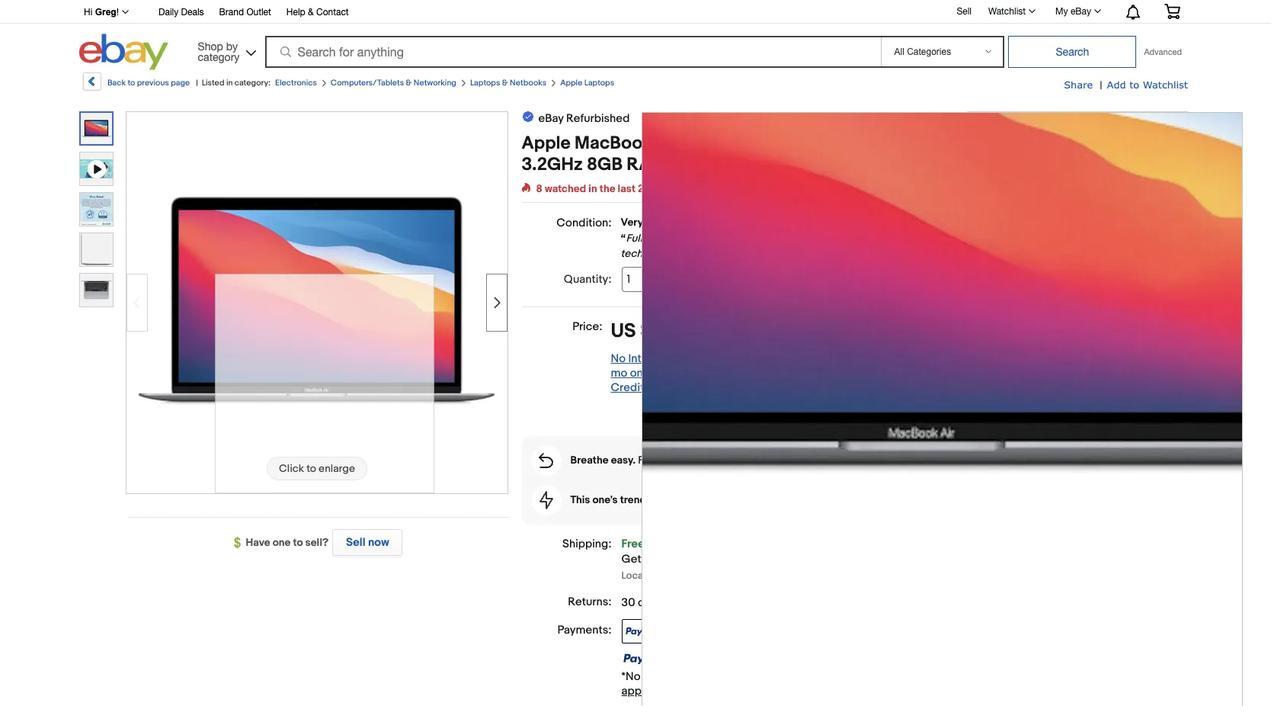 Task type: vqa. For each thing, say whether or not it's contained in the screenshot.
the My to the bottom
no



Task type: describe. For each thing, give the bounding box(es) containing it.
price:
[[573, 320, 603, 334]]

category
[[198, 51, 240, 63]]

this inside " fully tested and restored to factory settings by our in-house technicians. very good - this product
[[743, 247, 763, 260]]

previous
[[137, 78, 169, 88]]

united
[[765, 569, 794, 581]]

none submit inside shop by category banner
[[1009, 36, 1137, 68]]

settings
[[797, 232, 837, 245]]

gray
[[758, 133, 796, 154]]

get
[[622, 552, 642, 567]]

contact
[[316, 7, 349, 18]]

dollar sign image
[[234, 537, 246, 549]]

kennesaw,
[[674, 569, 721, 581]]

sell now
[[346, 535, 389, 550]]

very good - refurbished
[[621, 216, 742, 229]]

to inside " fully tested and restored to factory settings by our in-house technicians. very good - this product
[[749, 232, 758, 245]]

with details__icon image left one's
[[540, 491, 553, 509]]

sell for sell now
[[346, 535, 366, 550]]

8
[[537, 182, 543, 195]]

hi greg !
[[84, 7, 119, 18]]

laptops & netbooks
[[470, 78, 547, 88]]

apple laptops link
[[561, 78, 615, 88]]

all
[[1007, 162, 1019, 175]]

to right one
[[293, 536, 303, 549]]

video 1 of 1 image
[[80, 153, 113, 185]]

product
[[765, 247, 804, 260]]

google pay image
[[663, 619, 701, 643]]

our
[[853, 232, 868, 245]]

with details__icon image for ebay refurbished
[[976, 169, 994, 188]]

advanced
[[1145, 47, 1183, 56]]

and inside " fully tested and restored to factory settings by our in-house technicians. very good - this product
[[684, 232, 702, 245]]

free inside free 2-3 day shipping get it between located in: kennesaw, georgia, united states
[[622, 536, 645, 551]]

interest for *no
[[644, 669, 684, 684]]

months
[[771, 669, 810, 684]]

to right back
[[128, 78, 135, 88]]

picture 3 of 4 image
[[80, 233, 113, 266]]

1 horizontal spatial ebay refurbished
[[1007, 146, 1098, 160]]

master card image
[[744, 619, 782, 643]]

learn more
[[1007, 201, 1061, 214]]

in left the 'the'
[[589, 182, 598, 195]]

" fully tested and restored to factory settings by our in-house technicians. very good - this product
[[621, 232, 913, 260]]

one's
[[593, 493, 618, 506]]

last
[[618, 182, 636, 195]]

0 horizontal spatial this
[[571, 493, 591, 506]]

located
[[622, 569, 659, 581]]

american express image
[[785, 619, 823, 643]]

- inside " fully tested and restored to factory settings by our in-house technicians. very good - this product
[[737, 247, 741, 260]]

in down $679.99
[[705, 352, 715, 366]]

)
[[1089, 432, 1092, 445]]

email
[[1031, 272, 1057, 285]]

returns
[[665, 595, 702, 610]]

quantity:
[[564, 273, 612, 287]]

fully
[[626, 232, 648, 245]]

shop for shop with confidence
[[976, 123, 1005, 137]]

3458501 link
[[1048, 432, 1089, 445]]

share
[[1065, 79, 1094, 91]]

86
[[803, 273, 816, 286]]

and inside see terms and apply now
[[917, 669, 936, 684]]

shop by category
[[198, 40, 240, 63]]

top
[[1007, 330, 1026, 345]]

0 vertical spatial shipping
[[662, 453, 704, 466]]

to inside share | add to watchlist
[[1130, 79, 1140, 91]]

paypal credit image
[[622, 653, 701, 665]]

& for netbooks
[[502, 78, 508, 88]]

& for contact
[[308, 7, 314, 18]]

feedback
[[1041, 451, 1084, 463]]

shipping inside free 2-3 day shipping get it between located in: kennesaw, georgia, united states
[[689, 536, 734, 551]]

full for months
[[732, 669, 748, 684]]

24
[[638, 182, 651, 195]]

with inside no interest if paid in full in 6 mo on $99+ with paypal credit*
[[676, 366, 697, 381]]

in right paypal
[[735, 352, 744, 366]]

u.s
[[1079, 260, 1095, 273]]

0 horizontal spatial now
[[368, 535, 389, 550]]

to inside 'link'
[[856, 364, 867, 379]]

"
[[806, 247, 811, 260]]

paypal image
[[622, 619, 660, 643]]

read
[[822, 249, 841, 259]]

have one to sell?
[[246, 536, 329, 549]]

it
[[856, 327, 863, 342]]

with details__icon image for one-year warranty included
[[976, 262, 994, 281]]

ebay inside the us $679.99 main content
[[539, 111, 564, 126]]

/
[[795, 273, 800, 286]]

shop by category button
[[191, 34, 260, 67]]

listed
[[202, 78, 225, 88]]

available
[[750, 273, 793, 286]]

98.9%
[[973, 451, 1001, 463]]

if for no
[[671, 352, 677, 366]]

now inside see terms and apply now
[[653, 684, 674, 698]]

1 horizontal spatial |
[[1101, 79, 1103, 92]]

!
[[116, 7, 119, 18]]

intended.
[[1007, 186, 1052, 199]]

6 for no interest if paid in full in 6 mo on $99+ with paypal credit*
[[747, 352, 754, 366]]

back to previous page
[[108, 78, 190, 88]]

30
[[622, 595, 636, 610]]

or
[[1136, 248, 1145, 261]]

& for networking
[[406, 78, 412, 88]]

$679.99
[[641, 320, 712, 344]]

- right "gray"
[[800, 133, 808, 154]]

on for mo
[[630, 366, 643, 381]]

only.
[[1145, 260, 1167, 273]]

watchlist inside share | add to watchlist
[[1144, 79, 1189, 91]]

8gb
[[587, 154, 623, 175]]

in-
[[871, 232, 883, 245]]

georgia,
[[723, 569, 762, 581]]

in:
[[661, 569, 671, 581]]

sold
[[818, 273, 839, 286]]

tested inside " fully tested and restored to factory settings by our in-house technicians. very good - this product
[[650, 232, 682, 245]]

limited
[[671, 273, 707, 286]]

condition:
[[557, 216, 612, 230]]

limited quantity available / 86 sold
[[671, 273, 839, 286]]

fast inside top rated plus trusted seller, fast shipping, and easy returns. learn more
[[1076, 346, 1094, 359]]

macbook
[[575, 133, 653, 154]]

help
[[287, 7, 306, 18]]

more inside top rated plus trusted seller, fast shipping, and easy returns. learn more
[[1035, 374, 1061, 387]]

daily deals
[[159, 7, 204, 18]]

2020
[[710, 133, 754, 154]]

add for add to watchlist
[[825, 401, 847, 416]]

restored
[[705, 232, 746, 245]]

and inside all items are tested by qualified refurbishers and function as intended.
[[1067, 174, 1085, 187]]

0 vertical spatial free
[[638, 453, 660, 466]]

"
[[621, 232, 626, 245]]

visa image
[[703, 619, 741, 643]]

confidence
[[1033, 123, 1097, 137]]

very inside apple macbook air 13" 2020 gray - apple m1 3.2ghz 8gb ram 256gb ssd - very good
[[781, 154, 819, 175]]

no interest if paid in full in 6 mo on $99+ with paypal credit*
[[611, 352, 754, 395]]

allstate
[[1127, 272, 1164, 285]]

a
[[1007, 284, 1012, 297]]

brand outlet
[[219, 7, 271, 18]]

30 days returns
[[622, 595, 702, 610]]

protected
[[1007, 248, 1055, 261]]

no
[[611, 352, 626, 366]]

on for months
[[813, 669, 826, 684]]

m1
[[865, 133, 886, 154]]

1 horizontal spatial refurbished
[[682, 216, 742, 229]]



Task type: locate. For each thing, give the bounding box(es) containing it.
in left months
[[750, 669, 759, 684]]

us $679.99 main content
[[522, 110, 950, 706]]

ebay refurbished down apple laptops
[[539, 111, 630, 126]]

0 horizontal spatial |
[[196, 78, 198, 88]]

0 horizontal spatial refurbished
[[567, 111, 630, 126]]

1 vertical spatial if
[[686, 669, 692, 684]]

paid down visa image
[[695, 669, 718, 684]]

0 vertical spatial 6
[[747, 352, 754, 366]]

to down advanced link
[[1130, 79, 1140, 91]]

tested inside all items are tested by qualified refurbishers and function as intended.
[[1068, 162, 1100, 175]]

sell
[[957, 6, 972, 16], [346, 535, 366, 550]]

0 horizontal spatial if
[[671, 352, 677, 366]]

add inside 'link'
[[832, 364, 854, 379]]

6 for *no interest if paid in full in 6 months on $99+.
[[762, 669, 768, 684]]

1 horizontal spatial watchlist
[[1144, 79, 1189, 91]]

sell inside account navigation
[[957, 6, 972, 16]]

learn inside top rated plus trusted seller, fast shipping, and easy returns. learn more
[[1007, 374, 1033, 387]]

now right sell?
[[368, 535, 389, 550]]

picture 1 of 4 image
[[81, 113, 112, 144]]

on left $99+.
[[813, 669, 826, 684]]

tested right the are
[[1068, 162, 1100, 175]]

1 horizontal spatial very
[[682, 247, 704, 260]]

to left the cart
[[856, 364, 867, 379]]

shop by category banner
[[75, 0, 1193, 74]]

apple macbook air 13" 2020 gray - apple m1 3.2ghz 8gb ram 256gb ssd - very good
[[522, 133, 886, 175]]

add to watchlist link
[[1108, 78, 1189, 92]]

shop inside the 'shop by category'
[[198, 40, 223, 52]]

1 vertical spatial learn more link
[[1007, 300, 1061, 313]]

brand outlet link
[[219, 5, 271, 21]]

with details__icon image left "your"
[[976, 262, 994, 281]]

1 vertical spatial ebay
[[539, 111, 564, 126]]

read more link
[[822, 247, 862, 260]]

if down paypal credit image
[[686, 669, 692, 684]]

2 horizontal spatial very
[[781, 154, 819, 175]]

1 vertical spatial free
[[622, 536, 645, 551]]

2 horizontal spatial by
[[1102, 162, 1114, 175]]

*no interest if paid in full in 6 months on $99+.
[[622, 669, 861, 684]]

in down visa image
[[720, 669, 729, 684]]

full for mo
[[717, 352, 733, 366]]

0 horizontal spatial by
[[226, 40, 238, 52]]

0 vertical spatial fast
[[1080, 248, 1098, 261]]

0 vertical spatial returns.
[[1031, 358, 1068, 371]]

by up read more link
[[839, 232, 851, 245]]

1 vertical spatial by
[[1102, 162, 1114, 175]]

good inside " fully tested and restored to factory settings by our in-house technicians. very good - this product
[[706, 247, 734, 260]]

apple down search for anything text field
[[561, 78, 583, 88]]

brand
[[219, 7, 244, 18]]

with details__icon image for breathe easy.
[[539, 453, 554, 468]]

3 learn from the top
[[1007, 374, 1033, 387]]

fast down plus
[[1076, 346, 1094, 359]]

laptops left netbooks
[[470, 78, 500, 88]]

help & contact link
[[287, 5, 349, 21]]

1 horizontal spatial ebay
[[1007, 146, 1032, 160]]

0 vertical spatial add
[[1108, 79, 1127, 91]]

2 horizontal spatial good
[[823, 154, 870, 175]]

discover image
[[825, 619, 864, 643]]

apple macbook air 13" 2020 gray - apple m1 3.2ghz 8gb ram 256gb ssd - very good - picture 1 of 4 image
[[127, 110, 508, 491]]

0 vertical spatial learn
[[1007, 201, 1033, 214]]

your shopping cart image
[[1164, 4, 1182, 19]]

2 vertical spatial learn more link
[[1007, 374, 1061, 387]]

back
[[108, 78, 126, 88]]

| left listed
[[196, 78, 198, 88]]

free right easy. at the bottom
[[638, 453, 660, 466]]

paid for mo
[[680, 352, 703, 366]]

3 learn more link from the top
[[1007, 374, 1061, 387]]

1 vertical spatial learn
[[1007, 300, 1033, 313]]

information
[[1010, 415, 1079, 431]]

hi
[[84, 7, 93, 18]]

2 horizontal spatial refurbished
[[1034, 146, 1098, 160]]

13"
[[684, 133, 706, 154]]

warranty
[[1058, 232, 1101, 246]]

0 vertical spatial good
[[823, 154, 870, 175]]

0 horizontal spatial good
[[646, 216, 673, 229]]

paid for months
[[695, 669, 718, 684]]

watchlist inside account navigation
[[989, 6, 1026, 17]]

buy it now
[[834, 327, 888, 342]]

2 vertical spatial very
[[682, 247, 704, 260]]

this up limited quantity available / 86 sold
[[743, 247, 763, 260]]

more inside one-year warranty included protected with fast repairs or replacements. u.s residents only. your email is shared with allstate for a frictionless experience. learn more
[[1035, 300, 1061, 313]]

1 horizontal spatial on
[[813, 669, 826, 684]]

& left networking
[[406, 78, 412, 88]]

watchlist down advanced link
[[1144, 79, 1189, 91]]

None submit
[[1009, 36, 1137, 68]]

apple laptops
[[561, 78, 615, 88]]

apple left m1
[[812, 133, 861, 154]]

very inside " fully tested and restored to factory settings by our in-house technicians. very good - this product
[[682, 247, 704, 260]]

on inside no interest if paid in full in 6 mo on $99+ with paypal credit*
[[630, 366, 643, 381]]

0 vertical spatial tested
[[1068, 162, 1100, 175]]

1 vertical spatial refurbished
[[1034, 146, 1098, 160]]

picture 2 of 4 image
[[80, 193, 113, 226]]

shipping right 'day'
[[689, 536, 734, 551]]

Search for anything text field
[[267, 37, 879, 66]]

to down more information - about this item condition image on the right top of the page
[[749, 232, 758, 245]]

with details__icon image for top rated plus
[[976, 348, 994, 367]]

0 horizontal spatial ebay refurbished
[[539, 111, 630, 126]]

cart
[[869, 364, 891, 379]]

more down intended.
[[1035, 201, 1061, 214]]

account navigation
[[75, 0, 1193, 24]]

1 vertical spatial good
[[646, 216, 673, 229]]

sell right sell?
[[346, 535, 366, 550]]

apple down text__icon
[[522, 133, 571, 154]]

0 horizontal spatial laptops
[[470, 78, 500, 88]]

& inside account navigation
[[308, 7, 314, 18]]

very up fully
[[621, 216, 643, 229]]

1 horizontal spatial by
[[839, 232, 851, 245]]

no interest if paid in full in 6 mo on $99+ with paypal credit* link
[[611, 352, 754, 395]]

shipping
[[662, 453, 704, 466], [689, 536, 734, 551]]

0 vertical spatial ebay refurbished
[[539, 111, 630, 126]]

rated
[[1028, 330, 1059, 345]]

learn more link for rated
[[1007, 374, 1061, 387]]

qualified
[[1116, 162, 1158, 175]]

ebay inside account navigation
[[1071, 6, 1092, 17]]

learn down intended.
[[1007, 201, 1033, 214]]

with down repairs
[[1105, 272, 1125, 285]]

this left one's
[[571, 493, 591, 506]]

trusted
[[1007, 346, 1043, 359]]

add inside button
[[825, 401, 847, 416]]

advanced link
[[1137, 37, 1190, 67]]

fast inside one-year warranty included protected with fast repairs or replacements. u.s residents only. your email is shared with allstate for a frictionless experience. learn more
[[1080, 248, 1098, 261]]

my ebay link
[[1048, 2, 1109, 21]]

share button
[[1065, 78, 1094, 92]]

1 learn more link from the top
[[1007, 201, 1061, 214]]

0 vertical spatial refurbished
[[567, 111, 630, 126]]

included
[[1104, 232, 1150, 246]]

1 vertical spatial 6
[[762, 669, 768, 684]]

learn down 'a'
[[1007, 300, 1033, 313]]

between
[[654, 552, 699, 567]]

sell left watchlist link
[[957, 6, 972, 16]]

1 horizontal spatial 6
[[762, 669, 768, 684]]

paypal
[[700, 366, 733, 381]]

in
[[226, 78, 233, 88], [589, 182, 598, 195], [705, 352, 715, 366], [735, 352, 744, 366], [720, 669, 729, 684], [750, 669, 759, 684]]

1 vertical spatial now
[[653, 684, 674, 698]]

& right "help"
[[308, 7, 314, 18]]

have
[[246, 536, 270, 549]]

breathe
[[571, 453, 609, 466]]

free up the get at the bottom of page
[[622, 536, 645, 551]]

and
[[1067, 174, 1085, 187], [684, 232, 702, 245], [1143, 346, 1161, 359], [706, 453, 724, 466], [917, 669, 936, 684]]

one-year warranty included protected with fast repairs or replacements. u.s residents only. your email is shared with allstate for a frictionless experience. learn more
[[1007, 232, 1180, 313]]

learn more link down easy on the right bottom of the page
[[1007, 374, 1061, 387]]

ebay up all
[[1007, 146, 1032, 160]]

0 horizontal spatial ebay
[[539, 111, 564, 126]]

1 vertical spatial full
[[732, 669, 748, 684]]

watchlist
[[862, 401, 909, 416]]

very up limited
[[682, 247, 704, 260]]

as
[[1130, 174, 1141, 187]]

top rated plus trusted seller, fast shipping, and easy returns. learn more
[[1007, 330, 1161, 387]]

sell for sell
[[957, 6, 972, 16]]

0 horizontal spatial tested
[[650, 232, 682, 245]]

more down the our
[[843, 249, 862, 259]]

2 horizontal spatial &
[[502, 78, 508, 88]]

6 right paypal
[[747, 352, 754, 366]]

1 learn from the top
[[1007, 201, 1033, 214]]

1 vertical spatial shop
[[976, 123, 1005, 137]]

with right $99+
[[676, 366, 697, 381]]

help & contact
[[287, 7, 349, 18]]

shop for shop by category
[[198, 40, 223, 52]]

0 vertical spatial very
[[781, 154, 819, 175]]

1 vertical spatial fast
[[1076, 346, 1094, 359]]

interest down paypal credit image
[[644, 669, 684, 684]]

2 laptops from the left
[[585, 78, 615, 88]]

2 learn more link from the top
[[1007, 300, 1061, 313]]

256gb
[[671, 154, 728, 175]]

add down "buy"
[[832, 364, 854, 379]]

0 vertical spatial now
[[368, 535, 389, 550]]

in right listed
[[226, 78, 233, 88]]

shipping:
[[563, 536, 612, 551]]

positive
[[1003, 451, 1039, 463]]

0 vertical spatial paid
[[680, 352, 703, 366]]

add down add to cart 'link' at the bottom of the page
[[825, 401, 847, 416]]

0 horizontal spatial 6
[[747, 352, 754, 366]]

0 vertical spatial if
[[671, 352, 677, 366]]

apple for apple macbook air 13" 2020 gray - apple m1 3.2ghz 8gb ram 256gb ssd - very good
[[522, 133, 571, 154]]

with down warranty
[[1057, 248, 1077, 261]]

learn
[[1007, 201, 1033, 214], [1007, 300, 1033, 313], [1007, 374, 1033, 387]]

more down frictionless
[[1035, 300, 1061, 313]]

add to watchlist button
[[774, 393, 949, 424]]

(
[[1045, 432, 1048, 445]]

my
[[1056, 6, 1069, 17]]

fast down warranty
[[1080, 248, 1098, 261]]

if inside no interest if paid in full in 6 mo on $99+ with paypal credit*
[[671, 352, 677, 366]]

tested up technicians.
[[650, 232, 682, 245]]

2 horizontal spatial ebay
[[1071, 6, 1092, 17]]

| right share "button" in the right of the page
[[1101, 79, 1103, 92]]

more information - about this item condition image
[[752, 216, 764, 228]]

paid inside no interest if paid in full in 6 mo on $99+ with paypal credit*
[[680, 352, 703, 366]]

back to previous page link
[[82, 72, 190, 96]]

buy
[[834, 327, 853, 342]]

by down brand
[[226, 40, 238, 52]]

ebay right text__icon
[[539, 111, 564, 126]]

2 vertical spatial ebay
[[1007, 146, 1032, 160]]

add inside share | add to watchlist
[[1108, 79, 1127, 91]]

picture 4 of 4 image
[[80, 274, 113, 307]]

0 horizontal spatial on
[[630, 366, 643, 381]]

to left watchlist on the bottom right of the page
[[849, 401, 860, 416]]

1 vertical spatial ebay refurbished
[[1007, 146, 1098, 160]]

sell link
[[950, 6, 979, 16]]

learn more link for year
[[1007, 300, 1061, 313]]

payments:
[[558, 623, 612, 637]]

1 vertical spatial very
[[621, 216, 643, 229]]

refurbished up macbook at the top
[[567, 111, 630, 126]]

electronics link
[[275, 78, 317, 88]]

1 horizontal spatial sell
[[957, 6, 972, 16]]

refurbished up the restored
[[682, 216, 742, 229]]

seller information decluttr_store ( 3458501 ) 98.9% positive feedback
[[973, 415, 1092, 463]]

1 horizontal spatial returns.
[[1031, 358, 1068, 371]]

by left the "qualified"
[[1102, 162, 1114, 175]]

0 horizontal spatial shop
[[198, 40, 223, 52]]

6 inside no interest if paid in full in 6 mo on $99+ with paypal credit*
[[747, 352, 754, 366]]

your
[[1007, 272, 1028, 285]]

0 vertical spatial full
[[717, 352, 733, 366]]

watchlist right sell link
[[989, 6, 1026, 17]]

1 horizontal spatial &
[[406, 78, 412, 88]]

0 vertical spatial ebay
[[1071, 6, 1092, 17]]

refurbished up the are
[[1034, 146, 1098, 160]]

shipping up trending.
[[662, 453, 704, 466]]

2 vertical spatial good
[[706, 247, 734, 260]]

1 vertical spatial interest
[[644, 669, 684, 684]]

more
[[1035, 201, 1061, 214], [843, 249, 862, 259], [1035, 300, 1061, 313], [1035, 374, 1061, 387]]

0 horizontal spatial &
[[308, 7, 314, 18]]

0 vertical spatial watchlist
[[989, 6, 1026, 17]]

1 vertical spatial this
[[571, 493, 591, 506]]

0 vertical spatial this
[[743, 247, 763, 260]]

networking
[[414, 78, 457, 88]]

ssd
[[732, 154, 766, 175]]

with details__icon image left all
[[976, 169, 994, 188]]

the
[[600, 182, 616, 195]]

1 horizontal spatial tested
[[1068, 162, 1100, 175]]

1 vertical spatial returns.
[[727, 453, 764, 466]]

full inside no interest if paid in full in 6 mo on $99+ with paypal credit*
[[717, 352, 733, 366]]

3.2ghz
[[522, 154, 583, 175]]

learn inside one-year warranty included protected with fast repairs or replacements. u.s residents only. your email is shared with allstate for a frictionless experience. learn more
[[1007, 300, 1033, 313]]

0 vertical spatial on
[[630, 366, 643, 381]]

- down the restored
[[737, 247, 741, 260]]

1 horizontal spatial if
[[686, 669, 692, 684]]

and inside top rated plus trusted seller, fast shipping, and easy returns. learn more
[[1143, 346, 1161, 359]]

1 horizontal spatial good
[[706, 247, 734, 260]]

with details__icon image
[[976, 169, 994, 188], [976, 262, 994, 281], [976, 348, 994, 367], [539, 453, 554, 468], [540, 491, 553, 509]]

add
[[1108, 79, 1127, 91], [832, 364, 854, 379], [825, 401, 847, 416]]

add right share
[[1108, 79, 1127, 91]]

on right mo
[[630, 366, 643, 381]]

now
[[866, 327, 888, 342]]

frictionless
[[1015, 284, 1068, 297]]

*no
[[622, 669, 641, 684]]

6 left months
[[762, 669, 768, 684]]

if down $679.99
[[671, 352, 677, 366]]

with up all
[[1008, 123, 1030, 137]]

2 vertical spatial add
[[825, 401, 847, 416]]

returns. inside top rated plus trusted seller, fast shipping, and easy returns. learn more
[[1031, 358, 1068, 371]]

| listed in category:
[[196, 78, 271, 88]]

shipping,
[[1097, 346, 1141, 359]]

0 vertical spatial interest
[[629, 352, 669, 366]]

2 learn from the top
[[1007, 300, 1033, 313]]

paid
[[680, 352, 703, 366], [695, 669, 718, 684]]

factory
[[761, 232, 795, 245]]

0 horizontal spatial sell
[[346, 535, 366, 550]]

0 vertical spatial by
[[226, 40, 238, 52]]

with
[[1008, 123, 1030, 137], [1057, 248, 1077, 261], [1105, 272, 1125, 285], [676, 366, 697, 381]]

text__icon image
[[522, 110, 534, 125]]

fast
[[1080, 248, 1098, 261], [1076, 346, 1094, 359]]

ebay refurbished inside the us $679.99 main content
[[539, 111, 630, 126]]

learn more link down frictionless
[[1007, 300, 1061, 313]]

with details__icon image left easy on the right bottom of the page
[[976, 348, 994, 367]]

more inside " ... read more
[[843, 249, 862, 259]]

refurbishers
[[1007, 174, 1065, 187]]

interest right no
[[629, 352, 669, 366]]

ebay
[[1071, 6, 1092, 17], [539, 111, 564, 126], [1007, 146, 1032, 160]]

0 horizontal spatial returns.
[[727, 453, 764, 466]]

good right "gray"
[[823, 154, 870, 175]]

1 horizontal spatial shop
[[976, 123, 1005, 137]]

shared
[[1070, 272, 1103, 285]]

1 vertical spatial paid
[[695, 669, 718, 684]]

0 vertical spatial sell
[[957, 6, 972, 16]]

laptops down search for anything text field
[[585, 78, 615, 88]]

8 watched in the last 24 hours
[[537, 182, 681, 195]]

1 vertical spatial on
[[813, 669, 826, 684]]

- right ssd
[[770, 154, 777, 175]]

& left netbooks
[[502, 78, 508, 88]]

good inside apple macbook air 13" 2020 gray - apple m1 3.2ghz 8gb ram 256gb ssd - very good
[[823, 154, 870, 175]]

- down hours
[[676, 216, 680, 229]]

$99+
[[646, 366, 673, 381]]

good down the restored
[[706, 247, 734, 260]]

very right ssd
[[781, 154, 819, 175]]

2 vertical spatial learn
[[1007, 374, 1033, 387]]

with details__icon image left breathe
[[539, 453, 554, 468]]

1 vertical spatial add
[[832, 364, 854, 379]]

sell now link
[[329, 529, 403, 556]]

0 vertical spatial shop
[[198, 40, 223, 52]]

Quantity: text field
[[622, 267, 655, 292]]

1 horizontal spatial now
[[653, 684, 674, 698]]

1 horizontal spatial this
[[743, 247, 763, 260]]

apple for apple laptops
[[561, 78, 583, 88]]

more down seller, at right
[[1035, 374, 1061, 387]]

is
[[1059, 272, 1067, 285]]

interest inside no interest if paid in full in 6 mo on $99+ with paypal credit*
[[629, 352, 669, 366]]

paid down $679.99
[[680, 352, 703, 366]]

ebay right my
[[1071, 6, 1092, 17]]

category:
[[235, 78, 271, 88]]

returns. inside the us $679.99 main content
[[727, 453, 764, 466]]

now right apply at the bottom of the page
[[653, 684, 674, 698]]

by inside the 'shop by category'
[[226, 40, 238, 52]]

to inside button
[[849, 401, 860, 416]]

computers/tablets
[[331, 78, 404, 88]]

laptops & netbooks link
[[470, 78, 547, 88]]

interest for no
[[629, 352, 669, 366]]

1 vertical spatial tested
[[650, 232, 682, 245]]

learn more link down intended.
[[1007, 201, 1061, 214]]

if for *no
[[686, 669, 692, 684]]

add for add to cart
[[832, 364, 854, 379]]

see terms and apply now
[[622, 669, 936, 698]]

1 horizontal spatial laptops
[[585, 78, 615, 88]]

1 vertical spatial sell
[[346, 535, 366, 550]]

0 horizontal spatial watchlist
[[989, 6, 1026, 17]]

us
[[611, 320, 636, 344]]

sell?
[[305, 536, 329, 549]]

ebay refurbished up the are
[[1007, 146, 1098, 160]]

1 laptops from the left
[[470, 78, 500, 88]]

|
[[196, 78, 198, 88], [1101, 79, 1103, 92]]

2 vertical spatial by
[[839, 232, 851, 245]]

by inside all items are tested by qualified refurbishers and function as intended.
[[1102, 162, 1114, 175]]

by inside " fully tested and restored to factory settings by our in-house technicians. very good - this product
[[839, 232, 851, 245]]

2 vertical spatial refurbished
[[682, 216, 742, 229]]

1 vertical spatial shipping
[[689, 536, 734, 551]]

good up fully
[[646, 216, 673, 229]]

learn down easy on the right bottom of the page
[[1007, 374, 1033, 387]]

1 vertical spatial watchlist
[[1144, 79, 1189, 91]]



